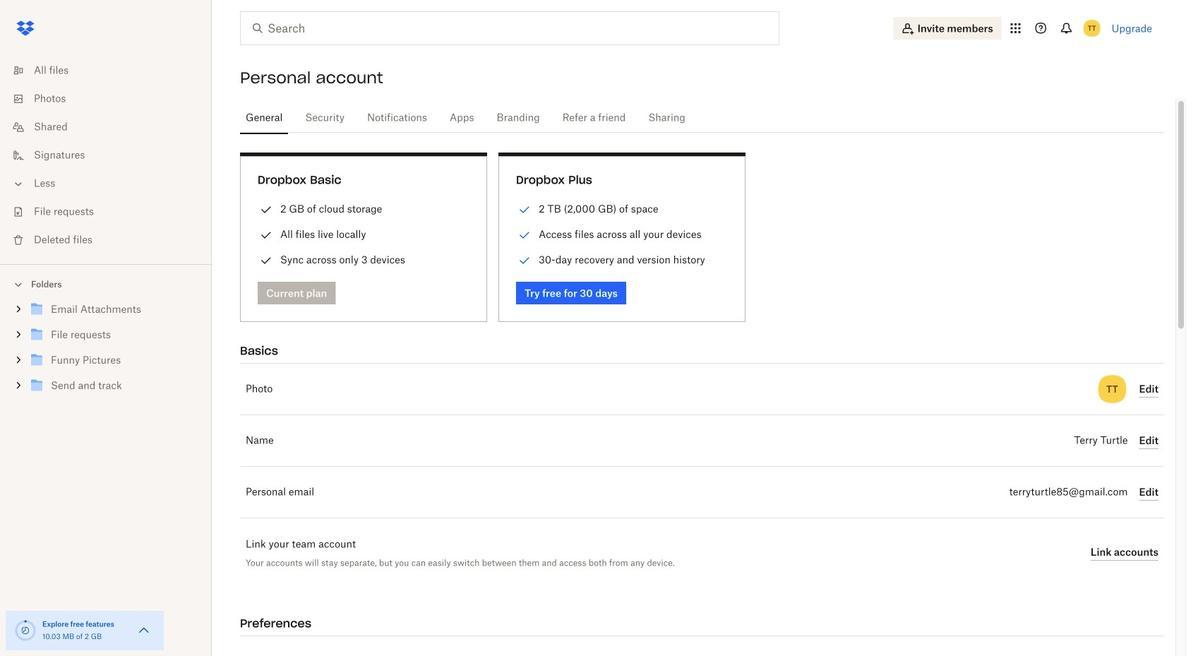Task type: describe. For each thing, give the bounding box(es) containing it.
Search text field
[[268, 20, 750, 37]]

recommended image
[[516, 201, 533, 218]]

less image
[[11, 177, 25, 191]]

2 recommended image from the top
[[516, 252, 533, 269]]

quota usage progress bar
[[14, 620, 37, 642]]



Task type: vqa. For each thing, say whether or not it's contained in the screenshot.
AUDIO
no



Task type: locate. For each thing, give the bounding box(es) containing it.
list
[[0, 48, 212, 264]]

0 vertical spatial recommended image
[[516, 227, 533, 244]]

quota usage image
[[14, 620, 37, 642]]

dropbox image
[[11, 14, 40, 42]]

group
[[0, 294, 212, 409]]

tab list
[[240, 99, 1165, 135]]

1 recommended image from the top
[[516, 227, 533, 244]]

1 vertical spatial recommended image
[[516, 252, 533, 269]]

recommended image
[[516, 227, 533, 244], [516, 252, 533, 269]]



